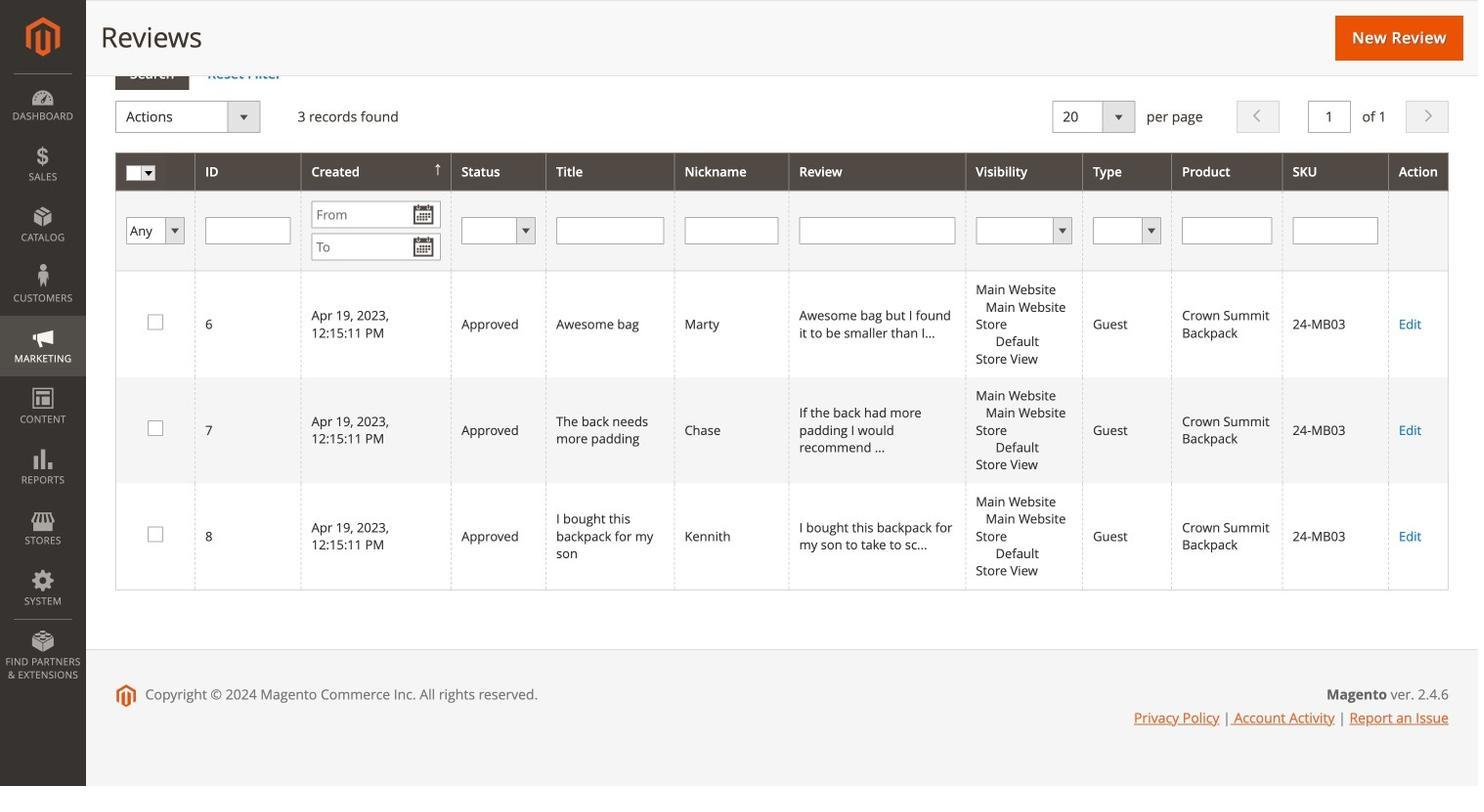 Task type: locate. For each thing, give the bounding box(es) containing it.
None checkbox
[[148, 315, 160, 327], [148, 527, 160, 539], [148, 315, 160, 327], [148, 527, 160, 539]]

magento admin panel image
[[26, 17, 60, 57]]

None checkbox
[[148, 421, 160, 433]]

None text field
[[1182, 217, 1272, 245]]

menu bar
[[0, 73, 86, 691]]

None text field
[[1308, 101, 1351, 133], [205, 217, 291, 245], [556, 217, 664, 245], [685, 217, 779, 245], [800, 217, 956, 245], [1293, 217, 1379, 245], [1308, 101, 1351, 133], [205, 217, 291, 245], [556, 217, 664, 245], [685, 217, 779, 245], [800, 217, 956, 245], [1293, 217, 1379, 245]]



Task type: describe. For each thing, give the bounding box(es) containing it.
From text field
[[312, 201, 441, 228]]

To text field
[[312, 233, 441, 261]]



